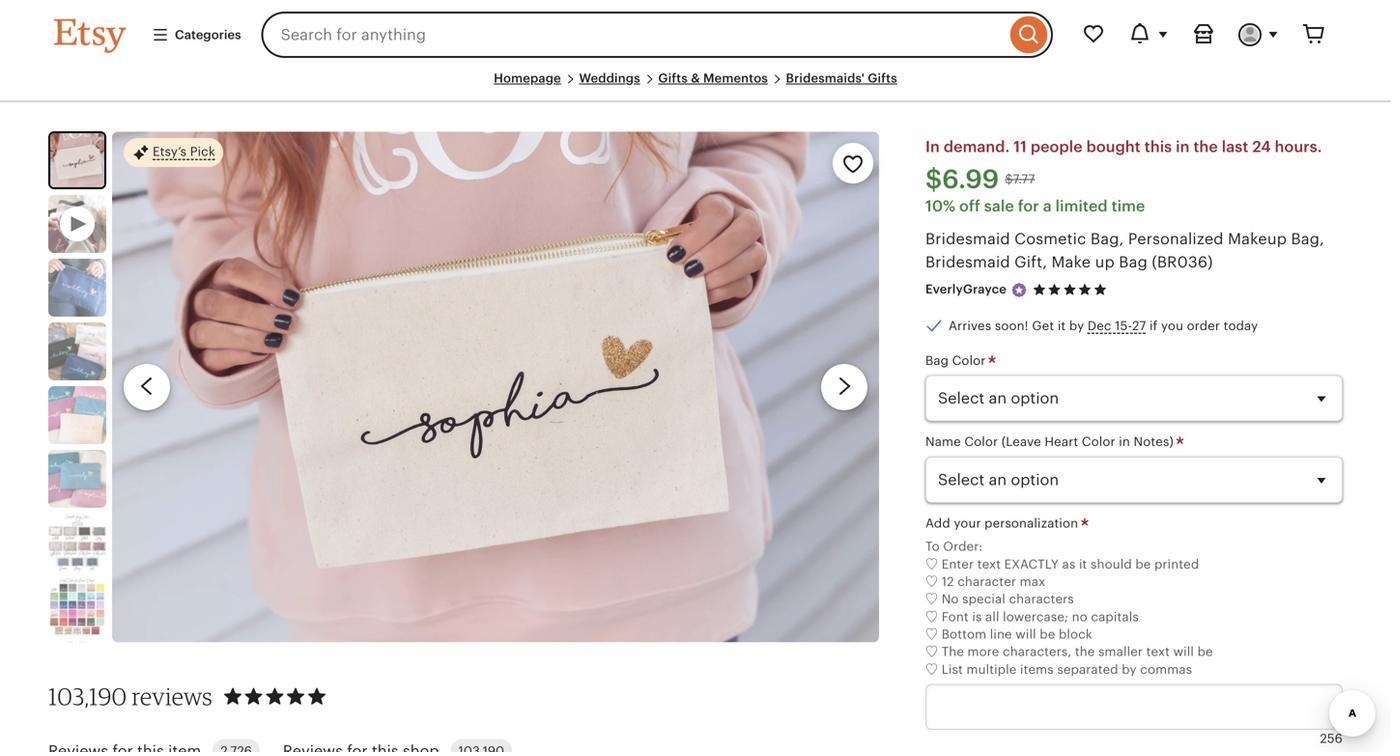 Task type: describe. For each thing, give the bounding box(es) containing it.
today
[[1224, 319, 1259, 333]]

hours.
[[1275, 138, 1323, 156]]

max
[[1020, 575, 1046, 589]]

order:
[[943, 540, 983, 554]]

0 horizontal spatial will
[[1016, 628, 1037, 642]]

notes)
[[1134, 435, 1174, 450]]

0 horizontal spatial bridesmaid cosmetic bag personalized makeup bag bridesmaid image 1 image
[[50, 134, 104, 188]]

pick
[[190, 145, 215, 159]]

(leave
[[1002, 435, 1042, 450]]

arrives soon! get it by dec 15-27 if you order today
[[949, 319, 1259, 333]]

1 vertical spatial be
[[1040, 628, 1056, 642]]

2 bridesmaid from the top
[[926, 253, 1011, 271]]

0 vertical spatial in
[[1176, 138, 1190, 156]]

2 bag, from the left
[[1292, 230, 1325, 248]]

etsy's
[[153, 145, 187, 159]]

up
[[1096, 253, 1115, 271]]

the inside to order: ♡ enter text exactly as it should be printed ♡ 12 character max ♡ no special characters ♡ font is all lowercase; no capitals ♡ bottom line will be block ♡ the more characters, the smaller text will be ♡ list multiple items separated by commas
[[1075, 645, 1095, 660]]

color for bag
[[953, 354, 986, 368]]

sale
[[985, 197, 1014, 215]]

1 horizontal spatial text
[[1147, 645, 1170, 660]]

order
[[1187, 319, 1221, 333]]

add your personalization
[[926, 516, 1082, 531]]

characters,
[[1003, 645, 1072, 660]]

3 ♡ from the top
[[926, 593, 938, 607]]

this
[[1145, 138, 1172, 156]]

block
[[1059, 628, 1093, 642]]

(br036)
[[1152, 253, 1213, 271]]

gifts & mementos link
[[658, 71, 768, 86]]

bridesmaid cosmetic bag personalized makeup bag bridesmaid image 2 image
[[48, 259, 106, 317]]

personalization
[[985, 516, 1079, 531]]

weddings link
[[579, 71, 641, 86]]

makeup
[[1228, 230, 1287, 248]]

0 horizontal spatial bag
[[926, 354, 949, 368]]

people
[[1031, 138, 1083, 156]]

bridesmaids' gifts link
[[786, 71, 898, 86]]

reviews
[[132, 683, 213, 711]]

name color (leave heart color in notes)
[[926, 435, 1178, 450]]

dec
[[1088, 319, 1112, 333]]

everlygrayce
[[926, 282, 1007, 297]]

you
[[1162, 319, 1184, 333]]

1 ♡ from the top
[[926, 557, 938, 572]]

categories banner
[[19, 0, 1372, 70]]

2 gifts from the left
[[868, 71, 898, 86]]

bridesmaid cosmetic bag personalized makeup bag bridesmaid image 6 image
[[48, 514, 106, 572]]

etsy's pick
[[153, 145, 215, 159]]

multiple
[[967, 663, 1017, 677]]

smaller
[[1099, 645, 1143, 660]]

add
[[926, 516, 951, 531]]

bridesmaid cosmetic bag personalized makeup bag bridesmaid image 4 image
[[48, 387, 106, 445]]

commas
[[1141, 663, 1193, 677]]

star_seller image
[[1011, 282, 1028, 299]]

1 bridesmaid from the top
[[926, 230, 1011, 248]]

character
[[958, 575, 1017, 589]]

more
[[968, 645, 1000, 660]]

bag color
[[926, 354, 990, 368]]

cosmetic
[[1015, 230, 1087, 248]]

0 horizontal spatial text
[[978, 557, 1001, 572]]

all
[[986, 610, 1000, 625]]

no
[[942, 593, 959, 607]]

homepage link
[[494, 71, 561, 86]]

enter
[[942, 557, 974, 572]]

bag inside the bridesmaid cosmetic bag, personalized makeup bag, bridesmaid gift, make up bag (br036)
[[1119, 253, 1148, 271]]

the
[[942, 645, 964, 660]]

exactly
[[1005, 557, 1059, 572]]

1 horizontal spatial the
[[1194, 138, 1218, 156]]

gift,
[[1015, 253, 1048, 271]]

your
[[954, 516, 981, 531]]

15-
[[1115, 319, 1133, 333]]

bridesmaid cosmetic bag personalized makeup bag bridesmaid image 3 image
[[48, 323, 106, 381]]

color for name
[[965, 435, 998, 450]]

11
[[1014, 138, 1027, 156]]

10% off sale for a limited time
[[926, 197, 1146, 215]]

name
[[926, 435, 961, 450]]

homepage
[[494, 71, 561, 86]]

special
[[963, 593, 1006, 607]]

it inside to order: ♡ enter text exactly as it should be printed ♡ 12 character max ♡ no special characters ♡ font is all lowercase; no capitals ♡ bottom line will be block ♡ the more characters, the smaller text will be ♡ list multiple items separated by commas
[[1079, 557, 1088, 572]]

make
[[1052, 253, 1091, 271]]

1 bag, from the left
[[1091, 230, 1124, 248]]

4 ♡ from the top
[[926, 610, 938, 625]]

$6.99 $7.77
[[926, 164, 1035, 194]]

103,190
[[48, 683, 127, 711]]

mementos
[[703, 71, 768, 86]]



Task type: vqa. For each thing, say whether or not it's contained in the screenshot.
as at the bottom right of page
yes



Task type: locate. For each thing, give the bounding box(es) containing it.
last
[[1222, 138, 1249, 156]]

gifts left the "&"
[[658, 71, 688, 86]]

2 vertical spatial be
[[1198, 645, 1213, 660]]

0 vertical spatial it
[[1058, 319, 1066, 333]]

printed
[[1155, 557, 1200, 572]]

0 horizontal spatial be
[[1040, 628, 1056, 642]]

is
[[972, 610, 982, 625]]

soon! get
[[995, 319, 1055, 333]]

$7.77
[[1005, 172, 1035, 187]]

1 horizontal spatial it
[[1079, 557, 1088, 572]]

♡
[[926, 557, 938, 572], [926, 575, 938, 589], [926, 593, 938, 607], [926, 610, 938, 625], [926, 628, 938, 642], [926, 645, 938, 660], [926, 663, 938, 677]]

a
[[1043, 197, 1052, 215]]

0 vertical spatial be
[[1136, 557, 1151, 572]]

in
[[1176, 138, 1190, 156], [1119, 435, 1131, 450]]

be
[[1136, 557, 1151, 572], [1040, 628, 1056, 642], [1198, 645, 1213, 660]]

1 vertical spatial it
[[1079, 557, 1088, 572]]

1 horizontal spatial gifts
[[868, 71, 898, 86]]

be right should
[[1136, 557, 1151, 572]]

bridesmaid down off
[[926, 230, 1011, 248]]

♡ left list
[[926, 663, 938, 677]]

it
[[1058, 319, 1066, 333], [1079, 557, 1088, 572]]

1 vertical spatial by
[[1122, 663, 1137, 677]]

time
[[1112, 197, 1146, 215]]

0 vertical spatial by
[[1070, 319, 1085, 333]]

0 horizontal spatial it
[[1058, 319, 1066, 333]]

color down arrives
[[953, 354, 986, 368]]

capitals
[[1091, 610, 1139, 625]]

none search field inside categories banner
[[262, 12, 1053, 58]]

everlygrayce link
[[926, 282, 1007, 297]]

♡ left 'font'
[[926, 610, 938, 625]]

in left "notes)"
[[1119, 435, 1131, 450]]

1 vertical spatial will
[[1174, 645, 1194, 660]]

27
[[1133, 319, 1147, 333]]

1 horizontal spatial bag,
[[1292, 230, 1325, 248]]

demand.
[[944, 138, 1010, 156]]

limited
[[1056, 197, 1108, 215]]

1 horizontal spatial in
[[1176, 138, 1190, 156]]

as
[[1063, 557, 1076, 572]]

1 horizontal spatial by
[[1122, 663, 1137, 677]]

bridesmaid cosmetic bag personalized makeup bag bridesmaid image 7 image
[[48, 578, 106, 636]]

bought
[[1087, 138, 1141, 156]]

None search field
[[262, 12, 1053, 58]]

1 vertical spatial the
[[1075, 645, 1095, 660]]

if
[[1150, 319, 1158, 333]]

103,190 reviews
[[48, 683, 213, 711]]

line
[[990, 628, 1012, 642]]

in demand. 11 people bought this in the last 24 hours.
[[926, 138, 1323, 156]]

bridesmaid
[[926, 230, 1011, 248], [926, 253, 1011, 271]]

weddings
[[579, 71, 641, 86]]

etsy's pick button
[[124, 137, 223, 168]]

0 vertical spatial will
[[1016, 628, 1037, 642]]

bag down arrives
[[926, 354, 949, 368]]

♡ left bottom
[[926, 628, 938, 642]]

menu bar
[[54, 70, 1337, 103]]

be right smaller
[[1198, 645, 1213, 660]]

gifts & mementos
[[658, 71, 768, 86]]

0 horizontal spatial by
[[1070, 319, 1085, 333]]

color right name
[[965, 435, 998, 450]]

the left last
[[1194, 138, 1218, 156]]

color right heart
[[1082, 435, 1116, 450]]

the up separated
[[1075, 645, 1095, 660]]

1 horizontal spatial bridesmaid cosmetic bag personalized makeup bag bridesmaid image 1 image
[[112, 132, 879, 643]]

categories
[[175, 27, 241, 42]]

will down lowercase;
[[1016, 628, 1037, 642]]

24
[[1253, 138, 1271, 156]]

be up characters,
[[1040, 628, 1056, 642]]

bridesmaid cosmetic bag, personalized makeup bag, bridesmaid gift, make up bag (br036)
[[926, 230, 1325, 271]]

1 vertical spatial in
[[1119, 435, 1131, 450]]

bridesmaid cosmetic bag personalized makeup bag bridesmaid image 1 image
[[112, 132, 879, 643], [50, 134, 104, 188]]

menu bar containing homepage
[[54, 70, 1337, 103]]

1 vertical spatial bridesmaid
[[926, 253, 1011, 271]]

0 vertical spatial bridesmaid
[[926, 230, 1011, 248]]

categories button
[[137, 17, 256, 52]]

lowercase;
[[1003, 610, 1069, 625]]

10%
[[926, 197, 956, 215]]

personalized
[[1129, 230, 1224, 248]]

bag, up the up
[[1091, 230, 1124, 248]]

2 horizontal spatial be
[[1198, 645, 1213, 660]]

text up commas
[[1147, 645, 1170, 660]]

gifts right bridesmaids'
[[868, 71, 898, 86]]

bag,
[[1091, 230, 1124, 248], [1292, 230, 1325, 248]]

bridesmaid up everlygrayce link
[[926, 253, 1011, 271]]

0 vertical spatial text
[[978, 557, 1001, 572]]

0 vertical spatial the
[[1194, 138, 1218, 156]]

1 gifts from the left
[[658, 71, 688, 86]]

♡ down to
[[926, 557, 938, 572]]

7 ♡ from the top
[[926, 663, 938, 677]]

0 vertical spatial bag
[[1119, 253, 1148, 271]]

bridesmaid cosmetic bag personalized makeup bag bridesmaid image 5 image
[[48, 451, 106, 508]]

1 vertical spatial bag
[[926, 354, 949, 368]]

in
[[926, 138, 940, 156]]

Search for anything text field
[[262, 12, 1006, 58]]

color
[[953, 354, 986, 368], [965, 435, 998, 450], [1082, 435, 1116, 450]]

♡ left no
[[926, 593, 938, 607]]

by
[[1070, 319, 1085, 333], [1122, 663, 1137, 677]]

12
[[942, 575, 954, 589]]

bag
[[1119, 253, 1148, 271], [926, 354, 949, 368]]

characters
[[1009, 593, 1074, 607]]

&
[[691, 71, 700, 86]]

text
[[978, 557, 1001, 572], [1147, 645, 1170, 660]]

Add your personalization text field
[[926, 685, 1343, 730]]

to order: ♡ enter text exactly as it should be printed ♡ 12 character max ♡ no special characters ♡ font is all lowercase; no capitals ♡ bottom line will be block ♡ the more characters, the smaller text will be ♡ list multiple items separated by commas
[[926, 540, 1213, 677]]

the
[[1194, 138, 1218, 156], [1075, 645, 1095, 660]]

bag, right makeup
[[1292, 230, 1325, 248]]

♡ left 12
[[926, 575, 938, 589]]

gifts
[[658, 71, 688, 86], [868, 71, 898, 86]]

separated
[[1058, 663, 1119, 677]]

by left dec
[[1070, 319, 1085, 333]]

$6.99
[[926, 164, 999, 194]]

off
[[960, 197, 981, 215]]

by down smaller
[[1122, 663, 1137, 677]]

bag right the up
[[1119, 253, 1148, 271]]

1 horizontal spatial will
[[1174, 645, 1194, 660]]

it right as
[[1079, 557, 1088, 572]]

0 horizontal spatial bag,
[[1091, 230, 1124, 248]]

0 horizontal spatial gifts
[[658, 71, 688, 86]]

text up character
[[978, 557, 1001, 572]]

1 horizontal spatial be
[[1136, 557, 1151, 572]]

6 ♡ from the top
[[926, 645, 938, 660]]

list
[[942, 663, 963, 677]]

0 horizontal spatial the
[[1075, 645, 1095, 660]]

0 horizontal spatial in
[[1119, 435, 1131, 450]]

heart
[[1045, 435, 1079, 450]]

by inside to order: ♡ enter text exactly as it should be printed ♡ 12 character max ♡ no special characters ♡ font is all lowercase; no capitals ♡ bottom line will be block ♡ the more characters, the smaller text will be ♡ list multiple items separated by commas
[[1122, 663, 1137, 677]]

♡ left the
[[926, 645, 938, 660]]

1 horizontal spatial bag
[[1119, 253, 1148, 271]]

items
[[1020, 663, 1054, 677]]

bottom
[[942, 628, 987, 642]]

to
[[926, 540, 940, 554]]

will up commas
[[1174, 645, 1194, 660]]

2 ♡ from the top
[[926, 575, 938, 589]]

it right soon! get
[[1058, 319, 1066, 333]]

bridesmaids' gifts
[[786, 71, 898, 86]]

font
[[942, 610, 969, 625]]

1 vertical spatial text
[[1147, 645, 1170, 660]]

in right this
[[1176, 138, 1190, 156]]

arrives
[[949, 319, 992, 333]]

no
[[1072, 610, 1088, 625]]

bridesmaids'
[[786, 71, 865, 86]]

256
[[1320, 732, 1343, 746]]

5 ♡ from the top
[[926, 628, 938, 642]]

for
[[1018, 197, 1040, 215]]

tab list
[[48, 728, 831, 753]]



